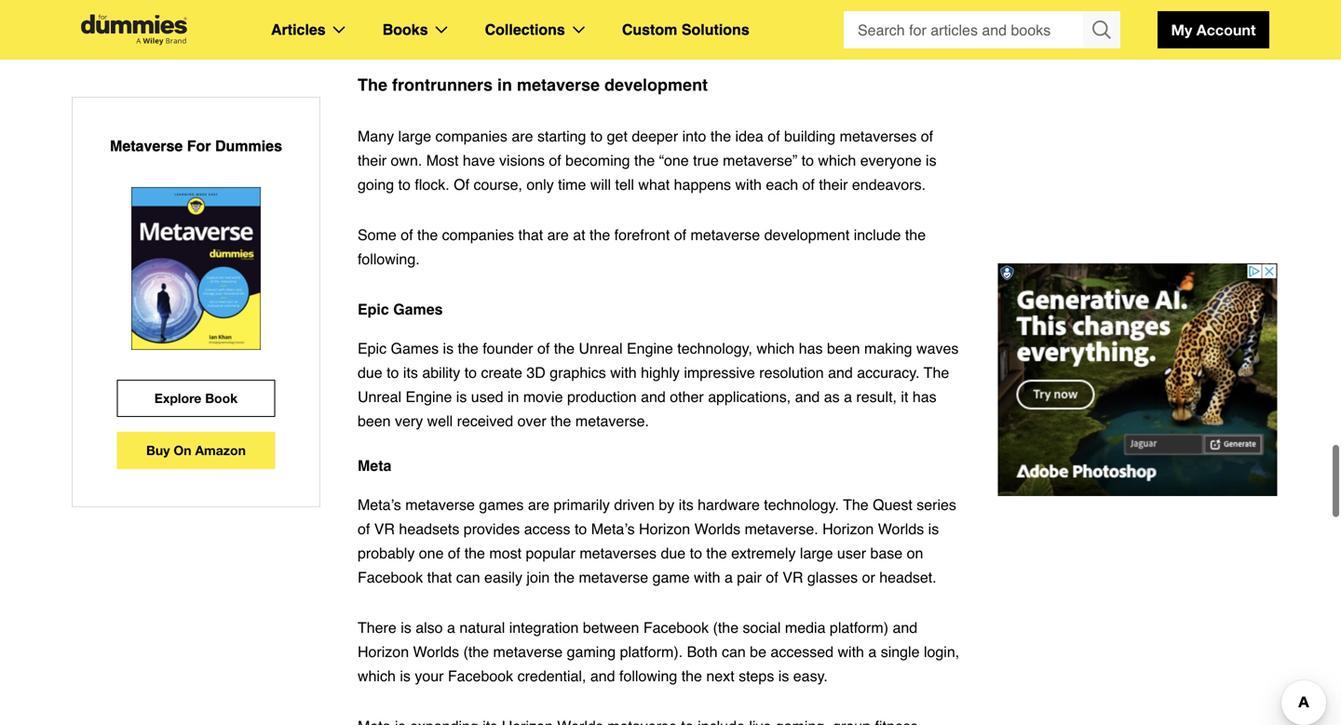 Task type: locate. For each thing, give the bounding box(es) containing it.
in
[[498, 75, 512, 95], [508, 389, 519, 406]]

1 horizontal spatial which
[[757, 340, 795, 357]]

of right the one
[[448, 545, 461, 562]]

which
[[818, 152, 857, 169], [757, 340, 795, 357], [358, 668, 396, 685]]

0 vertical spatial meta's
[[358, 497, 401, 514]]

2 vertical spatial the
[[843, 497, 869, 514]]

epic for epic games
[[358, 301, 389, 318]]

their right each
[[819, 176, 848, 193]]

2 vertical spatial which
[[358, 668, 396, 685]]

metaverse. inside meta's metaverse games are primarily driven by its hardware technology. the quest series of vr headsets provides access to meta's horizon worlds metaverse. horizon worlds is probably one of the most popular metaverses due to the extremely large user base on facebook that can easily join the metaverse game with a pair of vr glasses or headset.
[[745, 521, 819, 538]]

due down epic games
[[358, 364, 383, 382]]

can inside meta's metaverse games are primarily driven by its hardware technology. the quest series of vr headsets provides access to meta's horizon worlds metaverse. horizon worlds is probably one of the most popular metaverses due to the extremely large user base on facebook that can easily join the metaverse game with a pair of vr glasses or headset.
[[456, 569, 480, 587]]

0 vertical spatial metaverse.
[[576, 413, 649, 430]]

are for starting
[[512, 128, 533, 145]]

the
[[358, 75, 388, 95], [924, 364, 950, 382], [843, 497, 869, 514]]

0 vertical spatial epic
[[358, 301, 389, 318]]

0 horizontal spatial metaverses
[[580, 545, 657, 562]]

1 vertical spatial its
[[679, 497, 694, 514]]

(the up both
[[713, 620, 739, 637]]

due up game
[[661, 545, 686, 562]]

(the down natural at the bottom
[[464, 644, 489, 661]]

own.
[[391, 152, 422, 169]]

vr up probably
[[374, 521, 395, 538]]

idea
[[736, 128, 764, 145]]

building
[[785, 128, 836, 145]]

is down series
[[929, 521, 939, 538]]

book
[[205, 391, 238, 406]]

also
[[416, 620, 443, 637]]

2 horizontal spatial horizon
[[823, 521, 874, 538]]

has
[[799, 340, 823, 357], [913, 389, 937, 406]]

user
[[838, 545, 867, 562]]

access
[[524, 521, 571, 538]]

large up own.
[[398, 128, 432, 145]]

applications,
[[708, 389, 791, 406]]

horizon down by
[[639, 521, 691, 538]]

1 vertical spatial facebook
[[644, 620, 709, 637]]

solutions
[[682, 21, 750, 38]]

which down there
[[358, 668, 396, 685]]

development down each
[[765, 226, 850, 244]]

0 vertical spatial in
[[498, 75, 512, 95]]

the up ability on the left bottom of page
[[458, 340, 479, 357]]

epic
[[358, 301, 389, 318], [358, 340, 387, 357]]

development up "deeper"
[[605, 75, 708, 95]]

1 horizontal spatial its
[[679, 497, 694, 514]]

of up 3d
[[538, 340, 550, 357]]

and
[[828, 364, 853, 382], [641, 389, 666, 406], [795, 389, 820, 406], [893, 620, 918, 637], [591, 668, 615, 685]]

0 vertical spatial are
[[512, 128, 533, 145]]

3d
[[527, 364, 546, 382]]

explore
[[154, 391, 202, 406]]

0 horizontal spatial its
[[403, 364, 418, 382]]

worlds down hardware
[[695, 521, 741, 538]]

is right everyone
[[926, 152, 937, 169]]

0 horizontal spatial meta's
[[358, 497, 401, 514]]

extremely
[[732, 545, 796, 562]]

or
[[862, 569, 876, 587]]

following
[[620, 668, 678, 685]]

by
[[659, 497, 675, 514]]

metaverse. up extremely on the bottom right of page
[[745, 521, 819, 538]]

which down building
[[818, 152, 857, 169]]

are up access
[[528, 497, 550, 514]]

1 vertical spatial companies
[[442, 226, 514, 244]]

large inside meta's metaverse games are primarily driven by its hardware technology. the quest series of vr headsets provides access to meta's horizon worlds metaverse. horizon worlds is probably one of the most popular metaverses due to the extremely large user base on facebook that can easily join the metaverse game with a pair of vr glasses or headset.
[[800, 545, 833, 562]]

1 epic from the top
[[358, 301, 389, 318]]

1 vertical spatial development
[[765, 226, 850, 244]]

in inside epic games is the founder of the unreal engine technology, which has been making waves due to its ability to create 3d graphics with highly impressive resolution and accuracy. the unreal engine is used in movie production and other applications, and as a result, it has been very well received over the metaverse.
[[508, 389, 519, 406]]

games
[[393, 301, 443, 318], [391, 340, 439, 357]]

1 vertical spatial due
[[661, 545, 686, 562]]

1 horizontal spatial their
[[819, 176, 848, 193]]

to left ability on the left bottom of page
[[387, 364, 399, 382]]

companies
[[436, 128, 508, 145], [442, 226, 514, 244]]

0 vertical spatial facebook
[[358, 569, 423, 587]]

0 vertical spatial due
[[358, 364, 383, 382]]

founder
[[483, 340, 533, 357]]

development inside some of the companies that are at the forefront of metaverse development include the following.
[[765, 226, 850, 244]]

0 vertical spatial vr
[[374, 521, 395, 538]]

0 horizontal spatial unreal
[[358, 389, 402, 406]]

metaverse for dummies
[[110, 137, 282, 155]]

explore book link
[[117, 380, 275, 417]]

meta's down the driven
[[591, 521, 635, 538]]

metaverses up everyone
[[840, 128, 917, 145]]

a inside meta's metaverse games are primarily driven by its hardware technology. the quest series of vr headsets provides access to meta's horizon worlds metaverse. horizon worlds is probably one of the most popular metaverses due to the extremely large user base on facebook that can easily join the metaverse game with a pair of vr glasses or headset.
[[725, 569, 733, 587]]

vr
[[374, 521, 395, 538], [783, 569, 804, 587]]

metaverse
[[517, 75, 600, 95], [691, 226, 760, 244], [406, 497, 475, 514], [579, 569, 649, 587], [493, 644, 563, 661]]

0 horizontal spatial (the
[[464, 644, 489, 661]]

1 horizontal spatial has
[[913, 389, 937, 406]]

0 horizontal spatial metaverse.
[[576, 413, 649, 430]]

1 horizontal spatial been
[[827, 340, 861, 357]]

most
[[427, 152, 459, 169]]

1 vertical spatial games
[[391, 340, 439, 357]]

1 horizontal spatial the
[[843, 497, 869, 514]]

has up resolution
[[799, 340, 823, 357]]

0 vertical spatial metaverses
[[840, 128, 917, 145]]

1 vertical spatial large
[[800, 545, 833, 562]]

metaverses inside the many large companies are starting to get deeper into the idea of building metaverses of their own. most have visions of becoming the "one true metaverse" to which everyone is going to flock. of course, only time will tell what happens with each of their endeavors.
[[840, 128, 917, 145]]

the right at
[[590, 226, 611, 244]]

2 horizontal spatial which
[[818, 152, 857, 169]]

of
[[454, 176, 470, 193]]

and down highly
[[641, 389, 666, 406]]

1 vertical spatial their
[[819, 176, 848, 193]]

1 horizontal spatial can
[[722, 644, 746, 661]]

are left at
[[548, 226, 569, 244]]

epic down epic games
[[358, 340, 387, 357]]

0 vertical spatial engine
[[627, 340, 673, 357]]

meta's down meta
[[358, 497, 401, 514]]

series
[[917, 497, 957, 514]]

2 vertical spatial are
[[528, 497, 550, 514]]

0 vertical spatial games
[[393, 301, 443, 318]]

0 horizontal spatial can
[[456, 569, 480, 587]]

as
[[824, 389, 840, 406]]

its left ability on the left bottom of page
[[403, 364, 418, 382]]

media
[[785, 620, 826, 637]]

of right some
[[401, 226, 413, 244]]

are up visions
[[512, 128, 533, 145]]

0 vertical spatial companies
[[436, 128, 508, 145]]

1 horizontal spatial horizon
[[639, 521, 691, 538]]

credential,
[[518, 668, 586, 685]]

metaverse up starting
[[517, 75, 600, 95]]

are inside the many large companies are starting to get deeper into the idea of building metaverses of their own. most have visions of becoming the "one true metaverse" to which everyone is going to flock. of course, only time will tell what happens with each of their endeavors.
[[512, 128, 533, 145]]

metaverse down 'integration'
[[493, 644, 563, 661]]

probably
[[358, 545, 415, 562]]

1 vertical spatial unreal
[[358, 389, 402, 406]]

metaverses inside meta's metaverse games are primarily driven by its hardware technology. the quest series of vr headsets provides access to meta's horizon worlds metaverse. horizon worlds is probably one of the most popular metaverses due to the extremely large user base on facebook that can easily join the metaverse game with a pair of vr glasses or headset.
[[580, 545, 657, 562]]

companies down of
[[442, 226, 514, 244]]

dummies
[[215, 137, 282, 155]]

headset.
[[880, 569, 937, 587]]

1 horizontal spatial development
[[765, 226, 850, 244]]

which for idea
[[818, 152, 857, 169]]

there is also a natural integration between facebook (the social media platform) and horizon worlds (the metaverse gaming platform). both can be accessed with a single login, which is your facebook credential, and following the next steps is easy.
[[358, 620, 960, 685]]

0 horizontal spatial that
[[427, 569, 452, 587]]

in down collections
[[498, 75, 512, 95]]

the right "include"
[[906, 226, 926, 244]]

game
[[653, 569, 690, 587]]

of down starting
[[549, 152, 562, 169]]

0 horizontal spatial large
[[398, 128, 432, 145]]

engine up highly
[[627, 340, 673, 357]]

which inside the many large companies are starting to get deeper into the idea of building metaverses of their own. most have visions of becoming the "one true metaverse" to which everyone is going to flock. of course, only time will tell what happens with each of their endeavors.
[[818, 152, 857, 169]]

metaverse down happens
[[691, 226, 760, 244]]

engine
[[627, 340, 673, 357], [406, 389, 452, 406]]

a right as
[[844, 389, 853, 406]]

1 vertical spatial vr
[[783, 569, 804, 587]]

that down the one
[[427, 569, 452, 587]]

epic for epic games is the founder of the unreal engine technology, which has been making waves due to its ability to create 3d graphics with highly impressive resolution and accuracy. the unreal engine is used in movie production and other applications, and as a result, it has been very well received over the metaverse.
[[358, 340, 387, 357]]

has right "it"
[[913, 389, 937, 406]]

can left the be
[[722, 644, 746, 661]]

in right used
[[508, 389, 519, 406]]

most
[[490, 545, 522, 562]]

primarily
[[554, 497, 610, 514]]

close this dialog image
[[1314, 650, 1332, 669]]

1 vertical spatial which
[[757, 340, 795, 357]]

engine up well
[[406, 389, 452, 406]]

used
[[471, 389, 504, 406]]

1 horizontal spatial due
[[661, 545, 686, 562]]

worlds down quest
[[878, 521, 925, 538]]

0 horizontal spatial horizon
[[358, 644, 409, 661]]

1 horizontal spatial metaverse.
[[745, 521, 819, 538]]

1 horizontal spatial large
[[800, 545, 833, 562]]

are inside some of the companies that are at the forefront of metaverse development include the following.
[[548, 226, 569, 244]]

the down both
[[682, 668, 702, 685]]

0 vertical spatial the
[[358, 75, 388, 95]]

1 vertical spatial that
[[427, 569, 452, 587]]

metaverse. down production
[[576, 413, 649, 430]]

worlds
[[695, 521, 741, 538], [878, 521, 925, 538], [413, 644, 459, 661]]

with inside meta's metaverse games are primarily driven by its hardware technology. the quest series of vr headsets provides access to meta's horizon worlds metaverse. horizon worlds is probably one of the most popular metaverses due to the extremely large user base on facebook that can easily join the metaverse game with a pair of vr glasses or headset.
[[694, 569, 721, 587]]

1 vertical spatial epic
[[358, 340, 387, 357]]

0 horizontal spatial due
[[358, 364, 383, 382]]

0 vertical spatial that
[[519, 226, 543, 244]]

quest
[[873, 497, 913, 514]]

the up what in the top left of the page
[[635, 152, 655, 169]]

a down platform)
[[869, 644, 877, 661]]

0 horizontal spatial the
[[358, 75, 388, 95]]

0 vertical spatial development
[[605, 75, 708, 95]]

can
[[456, 569, 480, 587], [722, 644, 746, 661]]

0 vertical spatial its
[[403, 364, 418, 382]]

horizon up user on the bottom right of the page
[[823, 521, 874, 538]]

its inside epic games is the founder of the unreal engine technology, which has been making waves due to its ability to create 3d graphics with highly impressive resolution and accuracy. the unreal engine is used in movie production and other applications, and as a result, it has been very well received over the metaverse.
[[403, 364, 418, 382]]

of right pair
[[766, 569, 779, 587]]

group
[[844, 11, 1121, 48]]

1 vertical spatial metaverse.
[[745, 521, 819, 538]]

1 vertical spatial has
[[913, 389, 937, 406]]

between
[[583, 620, 640, 637]]

0 horizontal spatial has
[[799, 340, 823, 357]]

games inside epic games is the founder of the unreal engine technology, which has been making waves due to its ability to create 3d graphics with highly impressive resolution and accuracy. the unreal engine is used in movie production and other applications, and as a result, it has been very well received over the metaverse.
[[391, 340, 439, 357]]

open article categories image
[[333, 26, 345, 34]]

0 horizontal spatial worlds
[[413, 644, 459, 661]]

its right by
[[679, 497, 694, 514]]

1 vertical spatial engine
[[406, 389, 452, 406]]

be
[[750, 644, 767, 661]]

with inside epic games is the founder of the unreal engine technology, which has been making waves due to its ability to create 3d graphics with highly impressive resolution and accuracy. the unreal engine is used in movie production and other applications, and as a result, it has been very well received over the metaverse.
[[610, 364, 637, 382]]

0 vertical spatial their
[[358, 152, 387, 169]]

1 vertical spatial metaverses
[[580, 545, 657, 562]]

0 vertical spatial large
[[398, 128, 432, 145]]

epic down following.
[[358, 301, 389, 318]]

that left at
[[519, 226, 543, 244]]

collections
[[485, 21, 565, 38]]

games down following.
[[393, 301, 443, 318]]

0 horizontal spatial been
[[358, 413, 391, 430]]

development
[[605, 75, 708, 95], [765, 226, 850, 244]]

easily
[[485, 569, 523, 587]]

1 vertical spatial the
[[924, 364, 950, 382]]

metaverse. inside epic games is the founder of the unreal engine technology, which has been making waves due to its ability to create 3d graphics with highly impressive resolution and accuracy. the unreal engine is used in movie production and other applications, and as a result, it has been very well received over the metaverse.
[[576, 413, 649, 430]]

been left very
[[358, 413, 391, 430]]

custom
[[622, 21, 678, 38]]

of
[[768, 128, 780, 145], [921, 128, 934, 145], [549, 152, 562, 169], [803, 176, 815, 193], [401, 226, 413, 244], [674, 226, 687, 244], [538, 340, 550, 357], [358, 521, 370, 538], [448, 545, 461, 562], [766, 569, 779, 587]]

0 vertical spatial unreal
[[579, 340, 623, 357]]

with inside there is also a natural integration between facebook (the social media platform) and horizon worlds (the metaverse gaming platform). both can be accessed with a single login, which is your facebook credential, and following the next steps is easy.
[[838, 644, 865, 661]]

1 vertical spatial meta's
[[591, 521, 635, 538]]

making
[[865, 340, 913, 357]]

metaverses down the driven
[[580, 545, 657, 562]]

1 horizontal spatial vr
[[783, 569, 804, 587]]

glasses
[[808, 569, 858, 587]]

true
[[693, 152, 719, 169]]

which up resolution
[[757, 340, 795, 357]]

are inside meta's metaverse games are primarily driven by its hardware technology. the quest series of vr headsets provides access to meta's horizon worlds metaverse. horizon worlds is probably one of the most popular metaverses due to the extremely large user base on facebook that can easily join the metaverse game with a pair of vr glasses or headset.
[[528, 497, 550, 514]]

other
[[670, 389, 704, 406]]

meta's
[[358, 497, 401, 514], [591, 521, 635, 538]]

with up production
[[610, 364, 637, 382]]

1 horizontal spatial (the
[[713, 620, 739, 637]]

unreal
[[579, 340, 623, 357], [358, 389, 402, 406]]

1 vertical spatial been
[[358, 413, 391, 430]]

the up many
[[358, 75, 388, 95]]

Search for articles and books text field
[[844, 11, 1085, 48]]

1 vertical spatial in
[[508, 389, 519, 406]]

0 vertical spatial (the
[[713, 620, 739, 637]]

2 epic from the top
[[358, 340, 387, 357]]

1 horizontal spatial that
[[519, 226, 543, 244]]

its
[[403, 364, 418, 382], [679, 497, 694, 514]]

companies inside some of the companies that are at the forefront of metaverse development include the following.
[[442, 226, 514, 244]]

vr down extremely on the bottom right of page
[[783, 569, 804, 587]]

0 horizontal spatial which
[[358, 668, 396, 685]]

that inside meta's metaverse games are primarily driven by its hardware technology. the quest series of vr headsets provides access to meta's horizon worlds metaverse. horizon worlds is probably one of the most popular metaverses due to the extremely large user base on facebook that can easily join the metaverse game with a pair of vr glasses or headset.
[[427, 569, 452, 587]]

1 horizontal spatial worlds
[[695, 521, 741, 538]]

1 vertical spatial can
[[722, 644, 746, 661]]

unreal up very
[[358, 389, 402, 406]]

games up ability on the left bottom of page
[[391, 340, 439, 357]]

facebook
[[358, 569, 423, 587], [644, 620, 709, 637], [448, 668, 514, 685]]

very
[[395, 413, 423, 430]]

0 vertical spatial can
[[456, 569, 480, 587]]

which inside there is also a natural integration between facebook (the social media platform) and horizon worlds (the metaverse gaming platform). both can be accessed with a single login, which is your facebook credential, and following the next steps is easy.
[[358, 668, 396, 685]]

games
[[479, 497, 524, 514]]

my account link
[[1158, 11, 1270, 48]]

which inside epic games is the founder of the unreal engine technology, which has been making waves due to its ability to create 3d graphics with highly impressive resolution and accuracy. the unreal engine is used in movie production and other applications, and as a result, it has been very well received over the metaverse.
[[757, 340, 795, 357]]

1 vertical spatial are
[[548, 226, 569, 244]]

the inside epic games is the founder of the unreal engine technology, which has been making waves due to its ability to create 3d graphics with highly impressive resolution and accuracy. the unreal engine is used in movie production and other applications, and as a result, it has been very well received over the metaverse.
[[924, 364, 950, 382]]

the down waves
[[924, 364, 950, 382]]

the left quest
[[843, 497, 869, 514]]

with right game
[[694, 569, 721, 587]]

many large companies are starting to get deeper into the idea of building metaverses of their own. most have visions of becoming the "one true metaverse" to which everyone is going to flock. of course, only time will tell what happens with each of their endeavors.
[[358, 128, 937, 193]]

open collections list image
[[573, 26, 585, 34]]

0 horizontal spatial facebook
[[358, 569, 423, 587]]

0 vertical spatial has
[[799, 340, 823, 357]]

epic inside epic games is the founder of the unreal engine technology, which has been making waves due to its ability to create 3d graphics with highly impressive resolution and accuracy. the unreal engine is used in movie production and other applications, and as a result, it has been very well received over the metaverse.
[[358, 340, 387, 357]]

2 horizontal spatial the
[[924, 364, 950, 382]]

to up used
[[465, 364, 477, 382]]

tell
[[615, 176, 634, 193]]

with down platform)
[[838, 644, 865, 661]]

buy
[[146, 443, 170, 458]]

movie
[[523, 389, 563, 406]]

which for media
[[358, 668, 396, 685]]

0 vertical spatial which
[[818, 152, 857, 169]]

unreal up graphics
[[579, 340, 623, 357]]

facebook up the platform).
[[644, 620, 709, 637]]

worlds down also at the left of the page
[[413, 644, 459, 661]]

their down many
[[358, 152, 387, 169]]

can left easily
[[456, 569, 480, 587]]

1 horizontal spatial metaverses
[[840, 128, 917, 145]]

due inside epic games is the founder of the unreal engine technology, which has been making waves due to its ability to create 3d graphics with highly impressive resolution and accuracy. the unreal engine is used in movie production and other applications, and as a result, it has been very well received over the metaverse.
[[358, 364, 383, 382]]

everyone
[[861, 152, 922, 169]]

worlds inside there is also a natural integration between facebook (the social media platform) and horizon worlds (the metaverse gaming platform). both can be accessed with a single login, which is your facebook credential, and following the next steps is easy.
[[413, 644, 459, 661]]

with down metaverse"
[[736, 176, 762, 193]]

are for primarily
[[528, 497, 550, 514]]

2 vertical spatial facebook
[[448, 668, 514, 685]]

login,
[[924, 644, 960, 661]]

amazon
[[195, 443, 246, 458]]

facebook down probably
[[358, 569, 423, 587]]

is left also at the left of the page
[[401, 620, 412, 637]]

are
[[512, 128, 533, 145], [548, 226, 569, 244], [528, 497, 550, 514]]

companies up 'have' on the left top of page
[[436, 128, 508, 145]]



Task type: vqa. For each thing, say whether or not it's contained in the screenshot.
2023
no



Task type: describe. For each thing, give the bounding box(es) containing it.
steps
[[739, 668, 775, 685]]

0 horizontal spatial vr
[[374, 521, 395, 538]]

custom solutions link
[[622, 18, 750, 42]]

on
[[174, 443, 192, 458]]

is left your
[[400, 668, 411, 685]]

the up graphics
[[554, 340, 575, 357]]

single
[[881, 644, 920, 661]]

waves
[[917, 340, 959, 357]]

well
[[427, 413, 453, 430]]

epic games
[[358, 301, 443, 318]]

and up single
[[893, 620, 918, 637]]

only
[[527, 176, 554, 193]]

frontrunners
[[392, 75, 493, 95]]

1 vertical spatial (the
[[464, 644, 489, 661]]

and left as
[[795, 389, 820, 406]]

of up probably
[[358, 521, 370, 538]]

with inside the many large companies are starting to get deeper into the idea of building metaverses of their own. most have visions of becoming the "one true metaverse" to which everyone is going to flock. of course, only time will tell what happens with each of their endeavors.
[[736, 176, 762, 193]]

open book categories image
[[436, 26, 448, 34]]

for
[[187, 137, 211, 155]]

the right "over"
[[551, 413, 572, 430]]

and down gaming on the left of page
[[591, 668, 615, 685]]

custom solutions
[[622, 21, 750, 38]]

1 horizontal spatial facebook
[[448, 668, 514, 685]]

large inside the many large companies are starting to get deeper into the idea of building metaverses of their own. most have visions of becoming the "one true metaverse" to which everyone is going to flock. of course, only time will tell what happens with each of their endeavors.
[[398, 128, 432, 145]]

join
[[527, 569, 550, 587]]

deeper
[[632, 128, 678, 145]]

to down own.
[[398, 176, 411, 193]]

some
[[358, 226, 397, 244]]

include
[[854, 226, 901, 244]]

it
[[901, 389, 909, 406]]

each
[[766, 176, 799, 193]]

driven
[[614, 497, 655, 514]]

flock.
[[415, 176, 450, 193]]

the inside there is also a natural integration between facebook (the social media platform) and horizon worlds (the metaverse gaming platform). both can be accessed with a single login, which is your facebook credential, and following the next steps is easy.
[[682, 668, 702, 685]]

ability
[[422, 364, 461, 382]]

0 horizontal spatial their
[[358, 152, 387, 169]]

the down the provides
[[465, 545, 485, 562]]

base
[[871, 545, 903, 562]]

facebook inside meta's metaverse games are primarily driven by its hardware technology. the quest series of vr headsets provides access to meta's horizon worlds metaverse. horizon worlds is probably one of the most popular metaverses due to the extremely large user base on facebook that can easily join the metaverse game with a pair of vr glasses or headset.
[[358, 569, 423, 587]]

time
[[558, 176, 586, 193]]

1 horizontal spatial unreal
[[579, 340, 623, 357]]

accuracy.
[[857, 364, 920, 382]]

meta's metaverse games are primarily driven by its hardware technology. the quest series of vr headsets provides access to meta's horizon worlds metaverse. horizon worlds is probably one of the most popular metaverses due to the extremely large user base on facebook that can easily join the metaverse game with a pair of vr glasses or headset.
[[358, 497, 957, 587]]

the right join
[[554, 569, 575, 587]]

of right each
[[803, 176, 815, 193]]

my account
[[1172, 21, 1256, 39]]

advertisement element
[[998, 264, 1278, 497]]

highly
[[641, 364, 680, 382]]

integration
[[509, 620, 579, 637]]

starting
[[538, 128, 586, 145]]

games for epic games is the founder of the unreal engine technology, which has been making waves due to its ability to create 3d graphics with highly impressive resolution and accuracy. the unreal engine is used in movie production and other applications, and as a result, it has been very well received over the metaverse.
[[391, 340, 439, 357]]

provides
[[464, 521, 520, 538]]

buy on amazon link
[[117, 432, 275, 470]]

platform).
[[620, 644, 683, 661]]

course,
[[474, 176, 523, 193]]

on
[[907, 545, 924, 562]]

horizon inside there is also a natural integration between facebook (the social media platform) and horizon worlds (the metaverse gaming platform). both can be accessed with a single login, which is your facebook credential, and following the next steps is easy.
[[358, 644, 409, 661]]

and up as
[[828, 364, 853, 382]]

becoming
[[566, 152, 630, 169]]

some of the companies that are at the forefront of metaverse development include the following.
[[358, 226, 926, 268]]

create
[[481, 364, 523, 382]]

"one
[[659, 152, 689, 169]]

impressive
[[684, 364, 755, 382]]

of right forefront
[[674, 226, 687, 244]]

received
[[457, 413, 514, 430]]

logo image
[[72, 14, 197, 45]]

many
[[358, 128, 394, 145]]

metaverse up between
[[579, 569, 649, 587]]

meta
[[358, 458, 392, 475]]

0 horizontal spatial engine
[[406, 389, 452, 406]]

0 vertical spatial been
[[827, 340, 861, 357]]

book image image
[[131, 187, 261, 350]]

metaverse inside there is also a natural integration between facebook (the social media platform) and horizon worlds (the metaverse gaming platform). both can be accessed with a single login, which is your facebook credential, and following the next steps is easy.
[[493, 644, 563, 661]]

is inside the many large companies are starting to get deeper into the idea of building metaverses of their own. most have visions of becoming the "one true metaverse" to which everyone is going to flock. of course, only time will tell what happens with each of their endeavors.
[[926, 152, 937, 169]]

get
[[607, 128, 628, 145]]

next
[[707, 668, 735, 685]]

the left extremely on the bottom right of page
[[707, 545, 727, 562]]

to down hardware
[[690, 545, 703, 562]]

games for epic games
[[393, 301, 443, 318]]

is inside meta's metaverse games are primarily driven by its hardware technology. the quest series of vr headsets provides access to meta's horizon worlds metaverse. horizon worlds is probably one of the most popular metaverses due to the extremely large user base on facebook that can easily join the metaverse game with a pair of vr glasses or headset.
[[929, 521, 939, 538]]

of right idea
[[768, 128, 780, 145]]

is up ability on the left bottom of page
[[443, 340, 454, 357]]

its inside meta's metaverse games are primarily driven by its hardware technology. the quest series of vr headsets provides access to meta's horizon worlds metaverse. horizon worlds is probably one of the most popular metaverses due to the extremely large user base on facebook that can easily join the metaverse game with a pair of vr glasses or headset.
[[679, 497, 694, 514]]

companies inside the many large companies are starting to get deeper into the idea of building metaverses of their own. most have visions of becoming the "one true metaverse" to which everyone is going to flock. of course, only time will tell what happens with each of their endeavors.
[[436, 128, 508, 145]]

one
[[419, 545, 444, 562]]

epic games is the founder of the unreal engine technology, which has been making waves due to its ability to create 3d graphics with highly impressive resolution and accuracy. the unreal engine is used in movie production and other applications, and as a result, it has been very well received over the metaverse.
[[358, 340, 959, 430]]

technology.
[[764, 497, 839, 514]]

1 horizontal spatial meta's
[[591, 521, 635, 538]]

is left easy.
[[779, 668, 789, 685]]

technology,
[[678, 340, 753, 357]]

a right also at the left of the page
[[447, 620, 456, 637]]

graphics
[[550, 364, 606, 382]]

due inside meta's metaverse games are primarily driven by its hardware technology. the quest series of vr headsets provides access to meta's horizon worlds metaverse. horizon worlds is probably one of the most popular metaverses due to the extremely large user base on facebook that can easily join the metaverse game with a pair of vr glasses or headset.
[[661, 545, 686, 562]]

to down building
[[802, 152, 814, 169]]

the up following.
[[417, 226, 438, 244]]

metaverse up headsets
[[406, 497, 475, 514]]

gaming
[[567, 644, 616, 661]]

a inside epic games is the founder of the unreal engine technology, which has been making waves due to its ability to create 3d graphics with highly impressive resolution and accuracy. the unreal engine is used in movie production and other applications, and as a result, it has been very well received over the metaverse.
[[844, 389, 853, 406]]

into
[[683, 128, 707, 145]]

2 horizontal spatial worlds
[[878, 521, 925, 538]]

forefront
[[615, 226, 670, 244]]

hardware
[[698, 497, 760, 514]]

of up everyone
[[921, 128, 934, 145]]

headsets
[[399, 521, 460, 538]]

that inside some of the companies that are at the forefront of metaverse development include the following.
[[519, 226, 543, 244]]

2 horizontal spatial facebook
[[644, 620, 709, 637]]

the inside meta's metaverse games are primarily driven by its hardware technology. the quest series of vr headsets provides access to meta's horizon worlds metaverse. horizon worlds is probably one of the most popular metaverses due to the extremely large user base on facebook that can easily join the metaverse game with a pair of vr glasses or headset.
[[843, 497, 869, 514]]

of inside epic games is the founder of the unreal engine technology, which has been making waves due to its ability to create 3d graphics with highly impressive resolution and accuracy. the unreal engine is used in movie production and other applications, and as a result, it has been very well received over the metaverse.
[[538, 340, 550, 357]]

what
[[639, 176, 670, 193]]

social
[[743, 620, 781, 637]]

buy on amazon
[[146, 443, 246, 458]]

the frontrunners in metaverse development
[[358, 75, 708, 95]]

the right into
[[711, 128, 732, 145]]

metaverse
[[110, 137, 183, 155]]

going
[[358, 176, 394, 193]]

to down primarily
[[575, 521, 587, 538]]

production
[[567, 389, 637, 406]]

endeavors.
[[852, 176, 926, 193]]

1 horizontal spatial engine
[[627, 340, 673, 357]]

over
[[518, 413, 547, 430]]

metaverse inside some of the companies that are at the forefront of metaverse development include the following.
[[691, 226, 760, 244]]

your
[[415, 668, 444, 685]]

result,
[[857, 389, 897, 406]]

platform)
[[830, 620, 889, 637]]

accessed
[[771, 644, 834, 661]]

can inside there is also a natural integration between facebook (the social media platform) and horizon worlds (the metaverse gaming platform). both can be accessed with a single login, which is your facebook credential, and following the next steps is easy.
[[722, 644, 746, 661]]

pair
[[737, 569, 762, 587]]

is left used
[[456, 389, 467, 406]]

there
[[358, 620, 397, 637]]

books
[[383, 21, 428, 38]]

metaverse"
[[723, 152, 798, 169]]

0 horizontal spatial development
[[605, 75, 708, 95]]

both
[[687, 644, 718, 661]]

to left 'get'
[[591, 128, 603, 145]]



